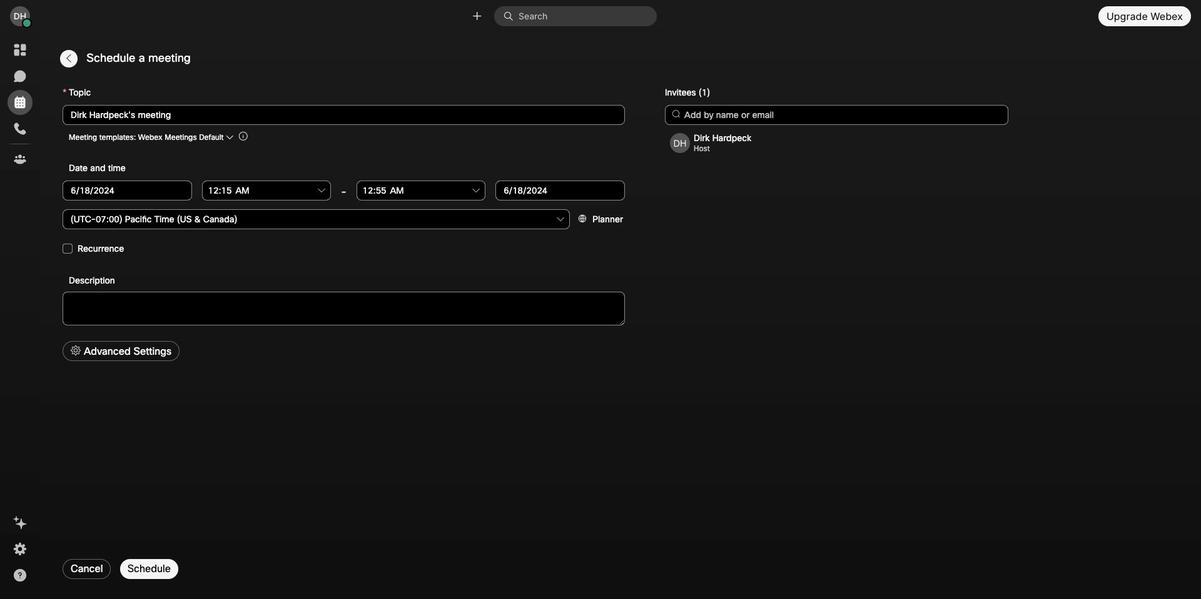 Task type: describe. For each thing, give the bounding box(es) containing it.
wrapper image
[[23, 19, 31, 28]]

messaging, has no new notifications image
[[13, 69, 28, 84]]

settings image
[[13, 542, 28, 557]]

dashboard image
[[13, 43, 28, 58]]

connect people image
[[471, 10, 483, 22]]

what's new image
[[13, 516, 28, 531]]

teams, has no new notifications image
[[13, 152, 28, 167]]



Task type: locate. For each thing, give the bounding box(es) containing it.
meetings image
[[13, 95, 28, 110]]

navigation
[[0, 33, 40, 600]]

webex tab list
[[8, 38, 33, 172]]

help image
[[13, 569, 28, 584]]

calls image
[[13, 121, 28, 136]]

wrapper image
[[504, 11, 519, 21]]



Task type: vqa. For each thing, say whether or not it's contained in the screenshot.
second list item from the bottom
no



